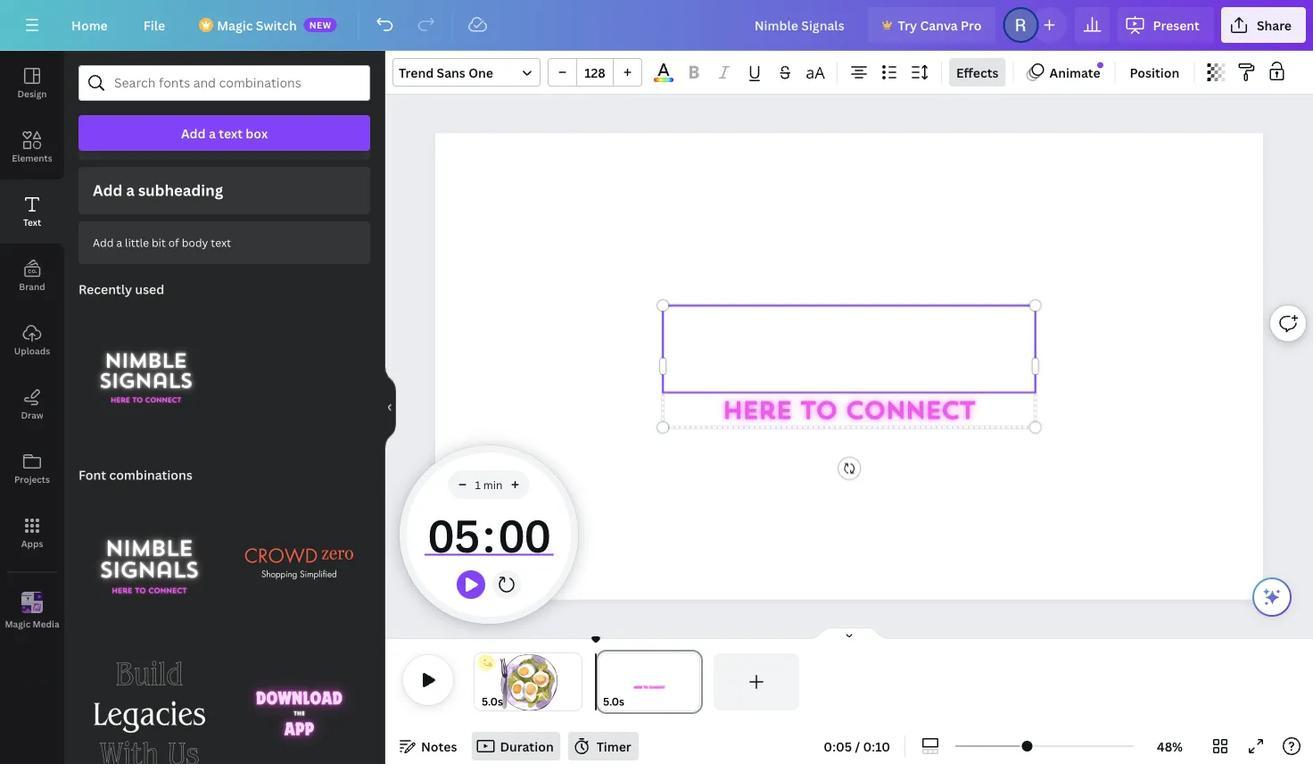 Task type: describe. For each thing, give the bounding box(es) containing it.
pro
[[961, 17, 982, 33]]

box
[[246, 125, 268, 141]]

subheading
[[138, 180, 223, 200]]

a for subheading
[[126, 180, 135, 200]]

effects button
[[950, 58, 1006, 87]]

file button
[[129, 7, 180, 43]]

add a little bit of body text button
[[79, 221, 370, 264]]

design
[[17, 87, 47, 100]]

font combinations
[[79, 466, 193, 483]]

Search fonts and combinations search field
[[114, 66, 335, 100]]

timer containing 05
[[425, 499, 554, 570]]

animate button
[[1022, 58, 1108, 87]]

present
[[1154, 17, 1200, 33]]

new image
[[1098, 62, 1104, 68]]

combinations
[[109, 466, 193, 483]]

home link
[[57, 7, 122, 43]]

elements
[[12, 152, 52, 164]]

magic media button
[[0, 579, 64, 644]]

try canva pro
[[898, 17, 982, 33]]

apps button
[[0, 501, 64, 565]]

brand
[[19, 280, 45, 292]]

:
[[483, 504, 495, 565]]

1 vertical spatial text
[[211, 235, 231, 250]]

magic for magic media
[[5, 618, 31, 630]]

uploads button
[[0, 308, 64, 372]]

2 trimming, end edge slider from the left
[[687, 653, 703, 711]]

05 : 00
[[427, 504, 550, 565]]

48%
[[1158, 738, 1184, 755]]

add a subheading
[[93, 180, 223, 200]]

1 5.0s button from the left
[[482, 693, 503, 711]]

try canva pro button
[[868, 7, 997, 43]]

body
[[182, 235, 208, 250]]

of
[[168, 235, 179, 250]]

duration
[[500, 738, 554, 755]]

a for little
[[116, 235, 122, 250]]

used
[[135, 281, 164, 298]]

1
[[475, 477, 481, 492]]

switch
[[256, 17, 297, 33]]

recently used
[[79, 281, 164, 298]]

brand button
[[0, 244, 64, 308]]

projects button
[[0, 436, 64, 501]]

duration button
[[472, 732, 561, 760]]

0 horizontal spatial group
[[79, 482, 221, 635]]

one
[[469, 64, 494, 81]]

apps
[[21, 537, 43, 549]]

0:10
[[864, 738, 891, 755]]

canva
[[921, 17, 958, 33]]

magic switch
[[217, 17, 297, 33]]

add a text box
[[181, 125, 268, 141]]

main menu bar
[[0, 0, 1314, 51]]

trend sans one button
[[393, 58, 541, 87]]

share button
[[1222, 7, 1307, 43]]

48% button
[[1142, 732, 1200, 760]]

position
[[1131, 64, 1180, 81]]

05
[[427, 504, 479, 565]]

here to connect
[[723, 401, 975, 425]]

add a little bit of body text
[[93, 235, 231, 250]]

00
[[498, 504, 550, 565]]

uploads
[[14, 345, 50, 357]]

color range image
[[654, 78, 674, 82]]

effects
[[957, 64, 999, 81]]



Task type: locate. For each thing, give the bounding box(es) containing it.
1 horizontal spatial 5.0s
[[603, 694, 625, 709]]

2 vertical spatial add
[[93, 235, 114, 250]]

text button
[[0, 179, 64, 244]]

0 horizontal spatial trimming, end edge slider
[[569, 653, 582, 711]]

0 vertical spatial a
[[209, 125, 216, 141]]

magic inside the magic media button
[[5, 618, 31, 630]]

0 vertical spatial add
[[181, 125, 206, 141]]

hide pages image
[[807, 627, 893, 641]]

a for text
[[209, 125, 216, 141]]

1 vertical spatial a
[[126, 180, 135, 200]]

trimming, start edge slider
[[475, 653, 487, 711], [596, 653, 612, 711]]

trimming, end edge slider right page title text field
[[687, 653, 703, 711]]

5.0s for first 5.0s button from the right
[[603, 694, 625, 709]]

try
[[898, 17, 918, 33]]

1 horizontal spatial magic
[[217, 17, 253, 33]]

trimming, start edge slider for second trimming, end edge slider
[[596, 653, 612, 711]]

side panel tab list
[[0, 51, 64, 644]]

5.0s button left page title text field
[[603, 693, 625, 711]]

a left the box
[[209, 125, 216, 141]]

None text field
[[661, 313, 1033, 385]]

home
[[71, 17, 108, 33]]

0 horizontal spatial a
[[116, 235, 122, 250]]

add left the subheading
[[93, 180, 123, 200]]

little
[[125, 235, 149, 250]]

notes
[[421, 738, 457, 755]]

Page title text field
[[632, 693, 640, 711]]

connect
[[846, 401, 975, 425]]

text right the body
[[211, 235, 231, 250]]

magic
[[217, 17, 253, 33], [5, 618, 31, 630]]

1 horizontal spatial a
[[126, 180, 135, 200]]

timer
[[597, 738, 632, 755]]

1 min
[[475, 477, 503, 492]]

1 trimming, end edge slider from the left
[[569, 653, 582, 711]]

timer button
[[568, 732, 639, 760]]

trimming, end edge slider left page title text field
[[569, 653, 582, 711]]

2 horizontal spatial a
[[209, 125, 216, 141]]

add left little
[[93, 235, 114, 250]]

magic inside main 'menu bar'
[[217, 17, 253, 33]]

to
[[800, 401, 837, 425]]

hide image
[[385, 365, 396, 450]]

add for add a text box
[[181, 125, 206, 141]]

magic for magic switch
[[217, 17, 253, 33]]

draw button
[[0, 372, 64, 436]]

5.0s for second 5.0s button from the right
[[482, 694, 503, 709]]

trend
[[399, 64, 434, 81]]

5.0s up duration button
[[482, 694, 503, 709]]

0 horizontal spatial trimming, start edge slider
[[475, 653, 487, 711]]

Design title text field
[[741, 7, 861, 43]]

0 horizontal spatial 5.0s button
[[482, 693, 503, 711]]

1 vertical spatial add
[[93, 180, 123, 200]]

file
[[143, 17, 165, 33]]

new
[[309, 19, 332, 31]]

add
[[181, 125, 206, 141], [93, 180, 123, 200], [93, 235, 114, 250]]

add a subheading button
[[79, 167, 370, 214]]

0 vertical spatial text
[[219, 125, 243, 141]]

1 vertical spatial magic
[[5, 618, 31, 630]]

5.0s left page title text field
[[603, 694, 625, 709]]

add for add a subheading
[[93, 180, 123, 200]]

add up the subheading
[[181, 125, 206, 141]]

0 horizontal spatial 5.0s
[[482, 694, 503, 709]]

1 horizontal spatial trimming, end edge slider
[[687, 653, 703, 711]]

trimming, start edge slider for first trimming, end edge slider from the left
[[475, 653, 487, 711]]

1 5.0s from the left
[[482, 694, 503, 709]]

5.0s
[[482, 694, 503, 709], [603, 694, 625, 709]]

magic left switch
[[217, 17, 253, 33]]

– – number field
[[583, 64, 608, 81]]

timer
[[425, 499, 554, 570]]

2 5.0s from the left
[[603, 694, 625, 709]]

0:05 / 0:10
[[824, 738, 891, 755]]

bit
[[152, 235, 166, 250]]

magic left media
[[5, 618, 31, 630]]

text
[[219, 125, 243, 141], [211, 235, 231, 250]]

2 vertical spatial a
[[116, 235, 122, 250]]

5.0s button
[[482, 693, 503, 711], [603, 693, 625, 711]]

projects
[[14, 473, 50, 485]]

a left the subheading
[[126, 180, 135, 200]]

text
[[23, 216, 41, 228]]

0 horizontal spatial magic
[[5, 618, 31, 630]]

recently
[[79, 281, 132, 298]]

share
[[1258, 17, 1292, 33]]

animate
[[1050, 64, 1101, 81]]

1 horizontal spatial group
[[548, 58, 643, 87]]

/
[[856, 738, 861, 755]]

text left the box
[[219, 125, 243, 141]]

a left little
[[116, 235, 122, 250]]

sans
[[437, 64, 466, 81]]

media
[[33, 618, 59, 630]]

2 5.0s button from the left
[[603, 693, 625, 711]]

draw
[[21, 409, 43, 421]]

magic media
[[5, 618, 59, 630]]

notes button
[[393, 732, 465, 760]]

elements button
[[0, 115, 64, 179]]

min
[[484, 477, 503, 492]]

canva assistant image
[[1262, 586, 1284, 608]]

0 vertical spatial group
[[548, 58, 643, 87]]

1 vertical spatial group
[[79, 482, 221, 635]]

a
[[209, 125, 216, 141], [126, 180, 135, 200], [116, 235, 122, 250]]

05 button
[[425, 499, 483, 570]]

0 vertical spatial magic
[[217, 17, 253, 33]]

2 trimming, start edge slider from the left
[[596, 653, 612, 711]]

here
[[723, 401, 792, 425]]

font
[[79, 466, 106, 483]]

00 button
[[495, 499, 554, 570]]

1 horizontal spatial trimming, start edge slider
[[596, 653, 612, 711]]

5.0s button up duration button
[[482, 693, 503, 711]]

group
[[548, 58, 643, 87], [79, 482, 221, 635]]

position button
[[1123, 58, 1187, 87]]

trimming, end edge slider
[[569, 653, 582, 711], [687, 653, 703, 711]]

1 horizontal spatial 5.0s button
[[603, 693, 625, 711]]

add a text box button
[[79, 115, 370, 151]]

0:05
[[824, 738, 853, 755]]

trend sans one
[[399, 64, 494, 81]]

trimming, start edge slider up duration button
[[475, 653, 487, 711]]

trimming, start edge slider left page title text field
[[596, 653, 612, 711]]

design button
[[0, 51, 64, 115]]

present button
[[1118, 7, 1215, 43]]

1 trimming, start edge slider from the left
[[475, 653, 487, 711]]

add for add a little bit of body text
[[93, 235, 114, 250]]



Task type: vqa. For each thing, say whether or not it's contained in the screenshot.
first Trimming, end edge 'slider'
yes



